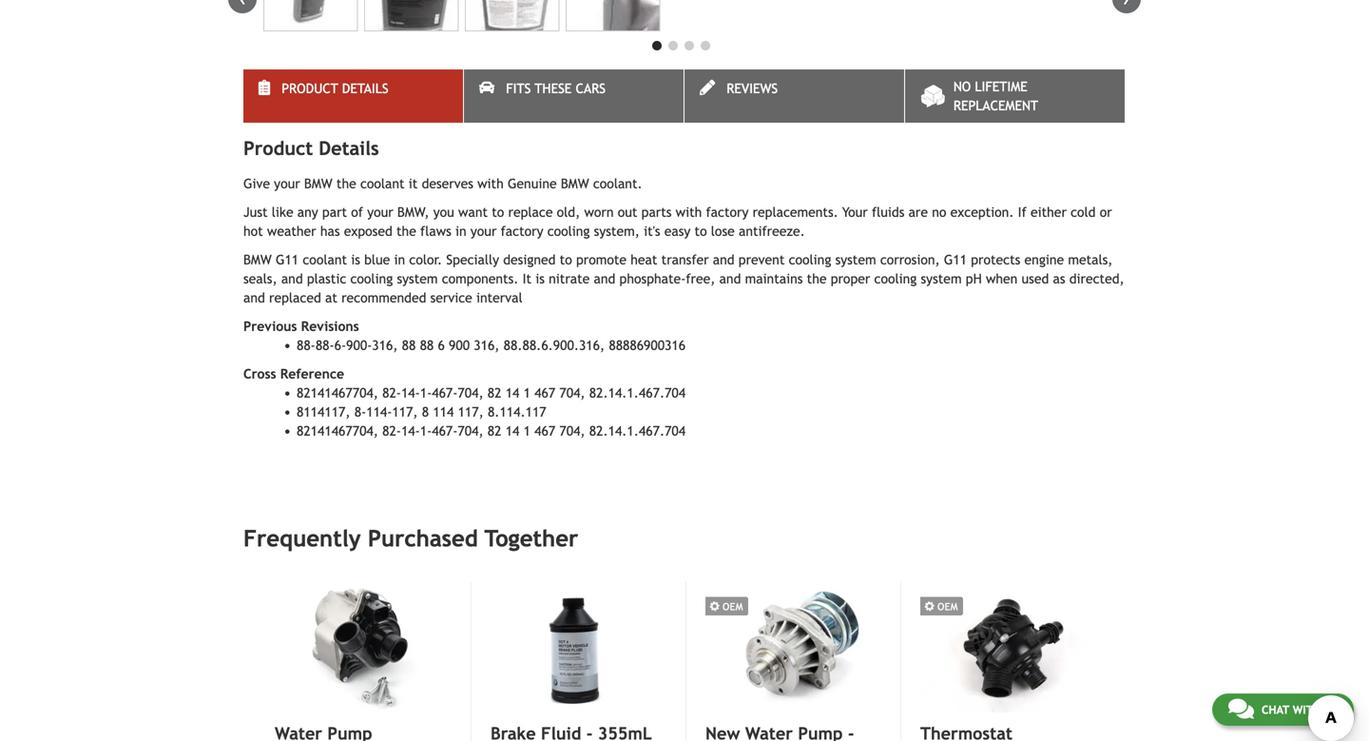 Task type: locate. For each thing, give the bounding box(es) containing it.
1 82141467704, from the top
[[297, 385, 379, 401]]

2 es#196290 - 82141467704 - bmw coolant / antifreeze - 1 gallon - 100% strength - dilute to a 50:50 ratio with distilled water - genuine bmw - bmw image from the left
[[364, 0, 459, 32]]

467- up the 114
[[432, 385, 458, 401]]

0 vertical spatial 82141467704,
[[297, 385, 379, 401]]

1 vertical spatial product
[[244, 137, 313, 160]]

1 horizontal spatial in
[[456, 224, 467, 239]]

2 82 from the top
[[488, 424, 502, 439]]

82141467704,
[[297, 385, 379, 401], [297, 424, 379, 439]]

0 horizontal spatial 88
[[402, 338, 416, 353]]

details
[[342, 81, 389, 96], [319, 137, 379, 160]]

1 es#196290 - 82141467704 - bmw coolant / antifreeze - 1 gallon - 100% strength - dilute to a 50:50 ratio with distilled water - genuine bmw - bmw image from the left
[[264, 0, 358, 32]]

chat with us
[[1262, 703, 1339, 716]]

0 horizontal spatial the
[[337, 176, 356, 191]]

0 vertical spatial 82
[[488, 385, 502, 401]]

1 vertical spatial 14
[[506, 424, 520, 439]]

system,
[[594, 224, 640, 239]]

1 vertical spatial the
[[397, 224, 417, 239]]

factory
[[706, 205, 749, 220], [501, 224, 544, 239]]

2 467 from the top
[[535, 424, 556, 439]]

coolant up "plastic"
[[303, 252, 347, 267]]

1 horizontal spatial the
[[397, 224, 417, 239]]

82- up 114-
[[383, 385, 401, 401]]

0 horizontal spatial g11
[[276, 252, 299, 267]]

cooling down old,
[[548, 224, 590, 239]]

1 vertical spatial 1-
[[420, 424, 432, 439]]

worn
[[585, 205, 614, 220]]

0 horizontal spatial 117,
[[392, 404, 418, 420]]

bmw up old,
[[561, 176, 589, 191]]

8-
[[355, 404, 366, 420]]

part
[[322, 205, 347, 220]]

with up want
[[478, 176, 504, 191]]

seals,
[[244, 271, 277, 287]]

117, left 8
[[392, 404, 418, 420]]

replacements.
[[753, 205, 839, 220]]

1 1 from the top
[[524, 385, 531, 401]]

the up of on the left of the page
[[337, 176, 356, 191]]

1 vertical spatial with
[[676, 205, 702, 220]]

are
[[909, 205, 929, 220]]

bmw g11 coolant is blue in color. specially designed to promote heat transfer and prevent cooling system corrosion, g11 protects engine metals, seals, and plastic cooling system components. it is nitrate and phosphate-free, and maintains the proper cooling system ph when used as directed, and replaced at recommended service interval
[[244, 252, 1125, 306]]

frequently purchased together
[[244, 525, 579, 552]]

system
[[836, 252, 877, 267], [397, 271, 438, 287], [921, 271, 962, 287]]

if
[[1019, 205, 1027, 220]]

coolant left it
[[361, 176, 405, 191]]

0 horizontal spatial in
[[394, 252, 405, 267]]

14 down 8.114.117
[[506, 424, 520, 439]]

0 vertical spatial 1-
[[420, 385, 432, 401]]

the left proper
[[807, 271, 827, 287]]

any
[[298, 205, 318, 220]]

0 vertical spatial 1
[[524, 385, 531, 401]]

es#196290 - 82141467704 - bmw coolant / antifreeze - 1 gallon - 100% strength - dilute to a 50:50 ratio with distilled water - genuine bmw - bmw image
[[264, 0, 358, 32], [364, 0, 459, 32], [465, 0, 560, 32], [566, 0, 661, 32]]

467-
[[432, 385, 458, 401], [432, 424, 458, 439]]

and
[[713, 252, 735, 267], [281, 271, 303, 287], [594, 271, 616, 287], [720, 271, 741, 287], [244, 290, 265, 306]]

0 horizontal spatial with
[[478, 176, 504, 191]]

0 horizontal spatial bmw
[[244, 252, 272, 267]]

product
[[282, 81, 338, 96], [244, 137, 313, 160]]

2 82141467704, from the top
[[297, 424, 379, 439]]

88- up the reference
[[297, 338, 316, 353]]

and down promote
[[594, 271, 616, 287]]

8
[[422, 404, 429, 420]]

0 vertical spatial to
[[492, 205, 505, 220]]

1 horizontal spatial to
[[560, 252, 572, 267]]

no
[[954, 79, 972, 94]]

0 vertical spatial 14
[[506, 385, 520, 401]]

2 14- from the top
[[401, 424, 420, 439]]

the
[[337, 176, 356, 191], [397, 224, 417, 239], [807, 271, 827, 287]]

467
[[535, 385, 556, 401], [535, 424, 556, 439]]

1-
[[420, 385, 432, 401], [420, 424, 432, 439]]

1 horizontal spatial 117,
[[458, 404, 484, 420]]

1 horizontal spatial is
[[536, 271, 545, 287]]

88
[[402, 338, 416, 353], [420, 338, 434, 353]]

467- down the 114
[[432, 424, 458, 439]]

antifreeze.
[[739, 224, 806, 239]]

1 g11 from the left
[[276, 252, 299, 267]]

82 down 8.114.117
[[488, 424, 502, 439]]

1 vertical spatial 82-
[[383, 424, 401, 439]]

1 82.14.1.467.704 from the top
[[590, 385, 686, 401]]

467 up 8.114.117
[[535, 385, 556, 401]]

lose
[[711, 224, 735, 239]]

bmw
[[304, 176, 333, 191], [561, 176, 589, 191], [244, 252, 272, 267]]

the inside bmw g11 coolant is blue in color. specially designed to promote heat transfer and prevent cooling system corrosion, g11 protects engine metals, seals, and plastic cooling system components. it is nitrate and phosphate-free, and maintains the proper cooling system ph when used as directed, and replaced at recommended service interval
[[807, 271, 827, 287]]

2 88- from the left
[[316, 338, 335, 353]]

2 117, from the left
[[458, 404, 484, 420]]

in inside bmw g11 coolant is blue in color. specially designed to promote heat transfer and prevent cooling system corrosion, g11 protects engine metals, seals, and plastic cooling system components. it is nitrate and phosphate-free, and maintains the proper cooling system ph when used as directed, and replaced at recommended service interval
[[394, 252, 405, 267]]

1 vertical spatial 82.14.1.467.704
[[590, 424, 686, 439]]

3 es#196290 - 82141467704 - bmw coolant / antifreeze - 1 gallon - 100% strength - dilute to a 50:50 ratio with distilled water - genuine bmw - bmw image from the left
[[465, 0, 560, 32]]

system down 'color.'
[[397, 271, 438, 287]]

it's
[[644, 224, 661, 239]]

2 horizontal spatial your
[[471, 224, 497, 239]]

1 vertical spatial 467
[[535, 424, 556, 439]]

replacement
[[954, 98, 1039, 113]]

2 82- from the top
[[383, 424, 401, 439]]

used
[[1022, 271, 1050, 287]]

you
[[434, 205, 455, 220]]

82141467704, up 8114117,
[[297, 385, 379, 401]]

1 horizontal spatial your
[[367, 205, 394, 220]]

2 horizontal spatial system
[[921, 271, 962, 287]]

2 82.14.1.467.704 from the top
[[590, 424, 686, 439]]

316, right 6-
[[372, 338, 398, 353]]

1 316, from the left
[[372, 338, 398, 353]]

0 vertical spatial product details
[[282, 81, 389, 96]]

and up replaced
[[281, 271, 303, 287]]

0 vertical spatial your
[[274, 176, 300, 191]]

to for and
[[560, 252, 572, 267]]

2 88 from the left
[[420, 338, 434, 353]]

1- up 8
[[420, 385, 432, 401]]

with left us
[[1293, 703, 1322, 716]]

82141467704, down 8114117,
[[297, 424, 379, 439]]

0 vertical spatial 467
[[535, 385, 556, 401]]

is right it
[[536, 271, 545, 287]]

factory up lose
[[706, 205, 749, 220]]

easy
[[665, 224, 691, 239]]

0 horizontal spatial factory
[[501, 224, 544, 239]]

6-
[[335, 338, 346, 353]]

your up the like
[[274, 176, 300, 191]]

1 horizontal spatial with
[[676, 205, 702, 220]]

system up proper
[[836, 252, 877, 267]]

1 vertical spatial in
[[394, 252, 405, 267]]

1 1- from the top
[[420, 385, 432, 401]]

82- down 114-
[[383, 424, 401, 439]]

1 vertical spatial 467-
[[432, 424, 458, 439]]

no lifetime replacement link
[[906, 70, 1125, 123]]

phosphate-
[[620, 271, 686, 287]]

88- down revisions
[[316, 338, 335, 353]]

117, right the 114
[[458, 404, 484, 420]]

1 vertical spatial 82141467704,
[[297, 424, 379, 439]]

1 horizontal spatial g11
[[945, 252, 968, 267]]

0 vertical spatial 14-
[[401, 385, 420, 401]]

exposed
[[344, 224, 393, 239]]

together
[[485, 525, 579, 552]]

it
[[523, 271, 532, 287]]

deserves
[[422, 176, 474, 191]]

service
[[431, 290, 473, 306]]

protects
[[972, 252, 1021, 267]]

cross reference 82141467704, 82-14-1-467-704, 82 14 1 467 704, 82.14.1.467.704 8114117, 8-114-117, 8 114 117, 8.114.117 82141467704, 82-14-1-467-704, 82 14 1 467 704, 82.14.1.467.704
[[244, 366, 686, 439]]

maintains
[[745, 271, 803, 287]]

your
[[274, 176, 300, 191], [367, 205, 394, 220], [471, 224, 497, 239]]

2 vertical spatial to
[[560, 252, 572, 267]]

1 vertical spatial 14-
[[401, 424, 420, 439]]

82-
[[383, 385, 401, 401], [383, 424, 401, 439]]

1 horizontal spatial coolant
[[361, 176, 405, 191]]

2 horizontal spatial to
[[695, 224, 707, 239]]

2 1 from the top
[[524, 424, 531, 439]]

g11 up ph
[[945, 252, 968, 267]]

82 up 8.114.117
[[488, 385, 502, 401]]

2 g11 from the left
[[945, 252, 968, 267]]

0 vertical spatial details
[[342, 81, 389, 96]]

0 horizontal spatial to
[[492, 205, 505, 220]]

2 14 from the top
[[506, 424, 520, 439]]

0 horizontal spatial 316,
[[372, 338, 398, 353]]

900
[[449, 338, 470, 353]]

2 vertical spatial with
[[1293, 703, 1322, 716]]

cooling down corrosion, at the top of page
[[875, 271, 917, 287]]

just like any part of your bmw, you want to replace old, worn out parts with factory replacements. your fluids are no exception. if either cold or hot weather has exposed the flaws in your factory cooling system, it's easy to lose antifreeze.
[[244, 205, 1113, 239]]

comments image
[[1229, 697, 1255, 720]]

82.14.1.467.704
[[590, 385, 686, 401], [590, 424, 686, 439]]

0 vertical spatial in
[[456, 224, 467, 239]]

g11 down weather
[[276, 252, 299, 267]]

1 horizontal spatial system
[[836, 252, 877, 267]]

2 horizontal spatial with
[[1293, 703, 1322, 716]]

114-
[[366, 404, 392, 420]]

system left ph
[[921, 271, 962, 287]]

components.
[[442, 271, 519, 287]]

the down bmw,
[[397, 224, 417, 239]]

fits
[[506, 81, 531, 96]]

coolant inside bmw g11 coolant is blue in color. specially designed to promote heat transfer and prevent cooling system corrosion, g11 protects engine metals, seals, and plastic cooling system components. it is nitrate and phosphate-free, and maintains the proper cooling system ph when used as directed, and replaced at recommended service interval
[[303, 252, 347, 267]]

1 vertical spatial 1
[[524, 424, 531, 439]]

bmw up seals, on the top left
[[244, 252, 272, 267]]

0 horizontal spatial is
[[351, 252, 360, 267]]

1 vertical spatial to
[[695, 224, 707, 239]]

1
[[524, 385, 531, 401], [524, 424, 531, 439]]

1 vertical spatial 82
[[488, 424, 502, 439]]

your up exposed
[[367, 205, 394, 220]]

in down want
[[456, 224, 467, 239]]

0 vertical spatial 82-
[[383, 385, 401, 401]]

in right blue
[[394, 252, 405, 267]]

0 vertical spatial the
[[337, 176, 356, 191]]

1 horizontal spatial 316,
[[474, 338, 500, 353]]

467 down 8.114.117
[[535, 424, 556, 439]]

of
[[351, 205, 363, 220]]

88886900316
[[609, 338, 686, 353]]

previous revisions 88-88-6-900-316, 88 88 6 900 316, 88.88.6.900.316, 88886900316
[[244, 319, 686, 353]]

coolant
[[361, 176, 405, 191], [303, 252, 347, 267]]

14
[[506, 385, 520, 401], [506, 424, 520, 439]]

316, right the 900
[[474, 338, 500, 353]]

your down want
[[471, 224, 497, 239]]

0 horizontal spatial system
[[397, 271, 438, 287]]

0 vertical spatial is
[[351, 252, 360, 267]]

1 82- from the top
[[383, 385, 401, 401]]

product details
[[282, 81, 389, 96], [244, 137, 379, 160]]

1 vertical spatial factory
[[501, 224, 544, 239]]

0 horizontal spatial coolant
[[303, 252, 347, 267]]

heat
[[631, 252, 658, 267]]

and down lose
[[713, 252, 735, 267]]

1 down 8.114.117
[[524, 424, 531, 439]]

to right want
[[492, 205, 505, 220]]

14 up 8.114.117
[[506, 385, 520, 401]]

genuine
[[508, 176, 557, 191]]

bmw inside bmw g11 coolant is blue in color. specially designed to promote heat transfer and prevent cooling system corrosion, g11 protects engine metals, seals, and plastic cooling system components. it is nitrate and phosphate-free, and maintains the proper cooling system ph when used as directed, and replaced at recommended service interval
[[244, 252, 272, 267]]

2 316, from the left
[[474, 338, 500, 353]]

1- down 8
[[420, 424, 432, 439]]

2 horizontal spatial the
[[807, 271, 827, 287]]

0 vertical spatial 82.14.1.467.704
[[590, 385, 686, 401]]

like
[[272, 205, 294, 220]]

0 vertical spatial factory
[[706, 205, 749, 220]]

to inside bmw g11 coolant is blue in color. specially designed to promote heat transfer and prevent cooling system corrosion, g11 protects engine metals, seals, and plastic cooling system components. it is nitrate and phosphate-free, and maintains the proper cooling system ph when used as directed, and replaced at recommended service interval
[[560, 252, 572, 267]]

factory down 'replace'
[[501, 224, 544, 239]]

1 horizontal spatial 88
[[420, 338, 434, 353]]

with up easy
[[676, 205, 702, 220]]

bmw up any
[[304, 176, 333, 191]]

is left blue
[[351, 252, 360, 267]]

exception.
[[951, 205, 1015, 220]]

1 up 8.114.117
[[524, 385, 531, 401]]

fits these cars link
[[464, 70, 684, 123]]

it
[[409, 176, 418, 191]]

0 vertical spatial 467-
[[432, 385, 458, 401]]

reviews link
[[685, 70, 905, 123]]

1 vertical spatial coolant
[[303, 252, 347, 267]]

2 vertical spatial the
[[807, 271, 827, 287]]

to left lose
[[695, 224, 707, 239]]

to up nitrate
[[560, 252, 572, 267]]

2 vertical spatial your
[[471, 224, 497, 239]]

g11
[[276, 252, 299, 267], [945, 252, 968, 267]]

give your bmw the coolant it deserves with genuine bmw coolant.
[[244, 176, 643, 191]]



Task type: describe. For each thing, give the bounding box(es) containing it.
cross
[[244, 366, 276, 382]]

nitrate
[[549, 271, 590, 287]]

1 117, from the left
[[392, 404, 418, 420]]

2 467- from the top
[[432, 424, 458, 439]]

has
[[320, 224, 340, 239]]

0 vertical spatial with
[[478, 176, 504, 191]]

cooling down blue
[[351, 271, 393, 287]]

2 1- from the top
[[420, 424, 432, 439]]

purchased
[[368, 525, 478, 552]]

give
[[244, 176, 270, 191]]

and down seals, on the top left
[[244, 290, 265, 306]]

1 14- from the top
[[401, 385, 420, 401]]

corrosion,
[[881, 252, 941, 267]]

these
[[535, 81, 572, 96]]

as
[[1054, 271, 1066, 287]]

900-
[[346, 338, 372, 353]]

metals,
[[1069, 252, 1113, 267]]

0 vertical spatial product
[[282, 81, 338, 96]]

1 467- from the top
[[432, 385, 458, 401]]

color.
[[409, 252, 443, 267]]

engine
[[1025, 252, 1065, 267]]

cooling up "maintains"
[[789, 252, 832, 267]]

water pump image
[[275, 582, 450, 713]]

directed,
[[1070, 271, 1125, 287]]

want
[[459, 205, 488, 220]]

chat with us link
[[1213, 694, 1355, 726]]

2 horizontal spatial bmw
[[561, 176, 589, 191]]

with inside just like any part of your bmw, you want to replace old, worn out parts with factory replacements. your fluids are no exception. if either cold or hot weather has exposed the flaws in your factory cooling system, it's easy to lose antifreeze.
[[676, 205, 702, 220]]

replace
[[509, 205, 553, 220]]

interval
[[477, 290, 523, 306]]

and right free,
[[720, 271, 741, 287]]

1 88- from the left
[[297, 338, 316, 353]]

cooling inside just like any part of your bmw, you want to replace old, worn out parts with factory replacements. your fluids are no exception. if either cold or hot weather has exposed the flaws in your factory cooling system, it's easy to lose antifreeze.
[[548, 224, 590, 239]]

blue
[[364, 252, 390, 267]]

1 vertical spatial your
[[367, 205, 394, 220]]

chat
[[1262, 703, 1290, 716]]

or
[[1100, 205, 1113, 220]]

1 vertical spatial details
[[319, 137, 379, 160]]

1 467 from the top
[[535, 385, 556, 401]]

1 82 from the top
[[488, 385, 502, 401]]

8114117,
[[297, 404, 351, 420]]

cars
[[576, 81, 606, 96]]

plastic
[[307, 271, 347, 287]]

no lifetime replacement
[[954, 79, 1039, 113]]

1 vertical spatial product details
[[244, 137, 379, 160]]

in inside just like any part of your bmw, you want to replace old, worn out parts with factory replacements. your fluids are no exception. if either cold or hot weather has exposed the flaws in your factory cooling system, it's easy to lose antifreeze.
[[456, 224, 467, 239]]

brake fluid - 355ml image
[[491, 582, 665, 712]]

new water pump - with o-ring image
[[706, 582, 880, 712]]

no
[[933, 205, 947, 220]]

old,
[[557, 205, 581, 220]]

the inside just like any part of your bmw, you want to replace old, worn out parts with factory replacements. your fluids are no exception. if either cold or hot weather has exposed the flaws in your factory cooling system, it's easy to lose antifreeze.
[[397, 224, 417, 239]]

fluids
[[872, 205, 905, 220]]

when
[[986, 271, 1018, 287]]

parts
[[642, 205, 672, 220]]

ph
[[966, 271, 982, 287]]

with inside the chat with us link
[[1293, 703, 1322, 716]]

free,
[[686, 271, 716, 287]]

frequently
[[244, 525, 361, 552]]

just
[[244, 205, 268, 220]]

flaws
[[421, 224, 452, 239]]

4 es#196290 - 82141467704 - bmw coolant / antifreeze - 1 gallon - 100% strength - dilute to a 50:50 ratio with distilled water - genuine bmw - bmw image from the left
[[566, 0, 661, 32]]

coolant.
[[593, 176, 643, 191]]

prevent
[[739, 252, 785, 267]]

designed
[[503, 252, 556, 267]]

reference
[[280, 366, 344, 382]]

1 88 from the left
[[402, 338, 416, 353]]

0 horizontal spatial your
[[274, 176, 300, 191]]

lifetime
[[976, 79, 1028, 94]]

to for your
[[492, 205, 505, 220]]

reviews
[[727, 81, 778, 96]]

at
[[325, 290, 338, 306]]

either
[[1031, 205, 1067, 220]]

product details link
[[244, 70, 463, 123]]

hot
[[244, 224, 263, 239]]

bmw,
[[398, 205, 430, 220]]

your
[[843, 205, 868, 220]]

thermostat image
[[921, 582, 1095, 712]]

88.88.6.900.316,
[[504, 338, 605, 353]]

0 vertical spatial coolant
[[361, 176, 405, 191]]

1 horizontal spatial factory
[[706, 205, 749, 220]]

previous
[[244, 319, 297, 334]]

us
[[1325, 703, 1339, 716]]

replaced
[[269, 290, 321, 306]]

proper
[[831, 271, 871, 287]]

8.114.117
[[488, 404, 547, 420]]

1 horizontal spatial bmw
[[304, 176, 333, 191]]

promote
[[576, 252, 627, 267]]

1 14 from the top
[[506, 385, 520, 401]]

specially
[[447, 252, 499, 267]]

fits these cars
[[506, 81, 606, 96]]

1 vertical spatial is
[[536, 271, 545, 287]]

transfer
[[662, 252, 709, 267]]

6
[[438, 338, 445, 353]]

recommended
[[342, 290, 427, 306]]

114
[[433, 404, 454, 420]]

weather
[[267, 224, 316, 239]]



Task type: vqa. For each thing, say whether or not it's contained in the screenshot.
Stuffers
no



